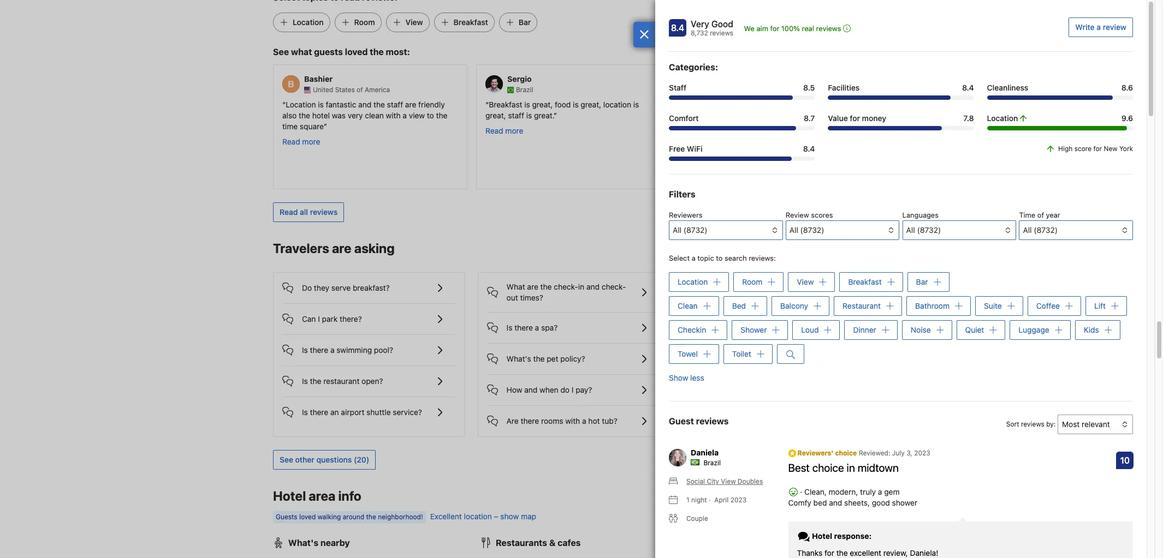 Task type: locate. For each thing, give the bounding box(es) containing it.
1 vertical spatial hotel
[[812, 532, 832, 541]]

to left most
[[794, 380, 802, 390]]

we inside button
[[744, 24, 755, 33]]

with right rooms
[[565, 417, 580, 426]]

2 (8732) from the left
[[801, 226, 824, 235]]

1 vertical spatial choice
[[813, 462, 844, 475]]

1 horizontal spatial read more
[[486, 126, 523, 135]]

2 all (8732) from the left
[[790, 226, 824, 235]]

a left "spa?"
[[535, 323, 539, 332]]

all (8732) button up select a topic to search reviews:
[[669, 221, 783, 240]]

1 horizontal spatial room
[[742, 277, 763, 287]]

read more button down brazil icon
[[486, 125, 523, 136]]

view inside " location is fantastic and the staff are friendly also the hotel was very clean with a view to the time square
[[409, 111, 425, 120]]

comfort 8.7 meter
[[669, 126, 815, 131]]

all (8732) button for reviewers
[[669, 221, 783, 240]]

2 vertical spatial view
[[721, 478, 736, 486]]

great, left location
[[581, 100, 601, 109]]

there?
[[340, 314, 362, 324]]

they
[[314, 283, 329, 293]]

bashier
[[304, 74, 333, 83]]

2 horizontal spatial i
[[692, 100, 694, 109]]

see
[[273, 47, 289, 57], [280, 455, 293, 465], [814, 492, 827, 502]]

choice down 'reviewers' choice' at the right of the page
[[813, 462, 844, 475]]

all
[[673, 226, 682, 235], [790, 226, 798, 235], [906, 226, 915, 235], [1023, 226, 1032, 235]]

0 vertical spatial brazil
[[516, 86, 533, 94]]

1 vertical spatial 2023
[[731, 497, 747, 505]]

location up clean
[[678, 277, 708, 287]]

reviews right all
[[310, 207, 338, 217]]

restaurants & cafes
[[496, 538, 581, 548]]

by:
[[1047, 421, 1056, 429]]

1 vertical spatial i
[[318, 314, 320, 324]]

0 vertical spatial of
[[357, 86, 363, 94]]

the right the loved
[[370, 47, 384, 57]]

doubles
[[738, 478, 763, 486]]

all (8732) button down year
[[1019, 221, 1133, 240]]

" down hotel
[[324, 122, 327, 131]]

other
[[295, 455, 315, 465]]

1 horizontal spatial 2023
[[914, 450, 931, 458]]

0 vertical spatial view
[[406, 18, 423, 27]]

bar
[[519, 18, 531, 27], [916, 277, 928, 287]]

how and when do i pay?
[[507, 385, 592, 395]]

3 all (8732) from the left
[[906, 226, 941, 235]]

" right value
[[853, 111, 856, 120]]

1 all from the left
[[673, 226, 682, 235]]

what's left nearby at the bottom left
[[288, 538, 318, 548]]

reviews right 8,732
[[710, 29, 734, 37]]

(8732)
[[684, 226, 708, 235], [801, 226, 824, 235], [917, 226, 941, 235], [1034, 226, 1058, 235]]

are inside " location is fantastic and the staff are friendly also the hotel was very clean with a view to the time square
[[405, 100, 416, 109]]

an
[[731, 380, 739, 390], [330, 408, 339, 417]]

of left year
[[1038, 211, 1044, 220]]

3 " from the left
[[689, 100, 692, 109]]

4 all from the left
[[1023, 226, 1032, 235]]

kids
[[1084, 326, 1099, 335]]

how
[[507, 385, 522, 395]]

2 horizontal spatial "
[[853, 111, 856, 120]]

all (8732) for reviewers
[[673, 226, 708, 235]]

0 horizontal spatial brazil
[[516, 86, 533, 94]]

filter reviews region
[[669, 188, 1133, 240]]

2 horizontal spatial "
[[689, 100, 692, 109]]

very
[[691, 19, 709, 29]]

is for is there a swimming pool?
[[302, 346, 308, 355]]

2023 right 3,
[[914, 450, 931, 458]]

what's
[[507, 354, 531, 364], [288, 538, 318, 548]]

view
[[406, 18, 423, 27], [797, 277, 814, 287], [721, 478, 736, 486]]

to inside the " i liked the view from my room to the times square, the balcony, and the service at the bar. "
[[797, 100, 805, 109]]

1 horizontal spatial what's
[[507, 354, 531, 364]]

great, up great.
[[532, 100, 553, 109]]

value for money 7.8 meter
[[828, 126, 974, 131]]

all for reviewers
[[673, 226, 682, 235]]

all (8732) button down scores on the right top
[[786, 221, 900, 240]]

all (8732) down languages at the top right of the page
[[906, 226, 941, 235]]

1 horizontal spatial more
[[505, 126, 523, 135]]

all (8732) button down languages at the top right of the page
[[903, 221, 1017, 240]]

2 horizontal spatial 8.4
[[962, 83, 974, 92]]

8.4 for facilities
[[962, 83, 974, 92]]

0 horizontal spatial "
[[282, 100, 286, 109]]

1 horizontal spatial in
[[847, 462, 855, 475]]

1 vertical spatial what's
[[288, 538, 318, 548]]

availability
[[829, 492, 867, 502]]

2 vertical spatial breakfast
[[848, 277, 882, 287]]

1 vertical spatial bar
[[916, 277, 928, 287]]

park
[[322, 314, 338, 324]]

review,
[[884, 549, 908, 558]]

· right the night
[[709, 497, 711, 505]]

choice up best choice in midtown
[[835, 450, 857, 458]]

2 vertical spatial are
[[527, 282, 538, 291]]

pay?
[[576, 385, 592, 395]]

0 vertical spatial an
[[731, 380, 739, 390]]

2 check- from the left
[[602, 282, 626, 291]]

and inside the " i liked the view from my room to the times square, the balcony, and the service at the bar. "
[[762, 111, 775, 120]]

hot
[[588, 417, 600, 426]]

are left friendly at the left of page
[[405, 100, 416, 109]]

july
[[892, 450, 905, 458]]

2 all from the left
[[790, 226, 798, 235]]

4 (8732) from the left
[[1034, 226, 1058, 235]]

what's up how
[[507, 354, 531, 364]]

i inside the " i liked the view from my room to the times square, the balcony, and the service at the bar. "
[[692, 100, 694, 109]]

what
[[507, 282, 525, 291]]

is up other
[[302, 408, 308, 417]]

is for is there a spa?
[[507, 323, 513, 332]]

noise
[[911, 326, 931, 335]]

bed
[[814, 499, 827, 508]]

scores
[[811, 211, 833, 220]]

are for travelers are asking
[[332, 241, 352, 256]]

of inside region
[[357, 86, 363, 94]]

0 vertical spatial what's
[[507, 354, 531, 364]]

a up the good at right
[[878, 488, 882, 497]]

0 vertical spatial see
[[273, 47, 289, 57]]

hotel
[[273, 489, 306, 504], [812, 532, 832, 541]]

the down israel image
[[715, 100, 726, 109]]

1 horizontal spatial hotel
[[812, 532, 832, 541]]

are for what are the check-in and check- out times?
[[527, 282, 538, 291]]

there for are there rooms with a hot tub?
[[521, 417, 539, 426]]

clean
[[678, 301, 698, 311]]

and down modern,
[[829, 499, 842, 508]]

read more down square
[[282, 137, 320, 146]]

time
[[1019, 211, 1036, 220]]

4 all (8732) from the left
[[1023, 226, 1058, 235]]

aim
[[757, 24, 768, 33]]

2 horizontal spatial read more
[[689, 126, 727, 135]]

i
[[692, 100, 694, 109], [318, 314, 320, 324], [572, 385, 574, 395]]

read more button down square,
[[689, 125, 727, 136]]

sort reviews by:
[[1007, 421, 1056, 429]]

0 horizontal spatial of
[[357, 86, 363, 94]]

is inside " location is fantastic and the staff are friendly also the hotel was very clean with a view to the time square
[[318, 100, 324, 109]]

read inside button
[[280, 207, 298, 217]]

the up times?
[[541, 282, 552, 291]]

reviews inside button
[[310, 207, 338, 217]]

2 " from the left
[[486, 100, 489, 109]]

info
[[338, 489, 361, 504]]

0 horizontal spatial view
[[409, 111, 425, 120]]

is for is there an airport shuttle service?
[[302, 408, 308, 417]]

see for see availability
[[814, 492, 827, 502]]

a right ask
[[767, 352, 771, 361]]

the down hotel response:
[[837, 549, 848, 558]]

0 vertical spatial questions
[[823, 380, 858, 390]]

airport
[[341, 408, 365, 417]]

all (8732) for review scores
[[790, 226, 824, 235]]

1 horizontal spatial with
[[565, 417, 580, 426]]

1 horizontal spatial read more button
[[486, 125, 523, 136]]

8.4 left 8,732
[[671, 23, 684, 33]]

in up is there a spa? button
[[578, 282, 585, 291]]

3 (8732) from the left
[[917, 226, 941, 235]]

is left restaurant
[[302, 377, 308, 386]]

1 vertical spatial an
[[330, 408, 339, 417]]

more for is
[[505, 126, 523, 135]]

0 vertical spatial we
[[744, 24, 755, 33]]

times?
[[520, 293, 543, 302]]

all (8732) for time of year
[[1023, 226, 1058, 235]]

is down can
[[302, 346, 308, 355]]

the up square
[[299, 111, 310, 120]]

all down 'reviewers'
[[673, 226, 682, 235]]

there inside are there rooms with a hot tub? button
[[521, 417, 539, 426]]

there for is there a swimming pool?
[[310, 346, 328, 355]]

0 horizontal spatial hotel
[[273, 489, 306, 504]]

1 vertical spatial we
[[699, 380, 710, 390]]

open?
[[362, 377, 383, 386]]

0 horizontal spatial we
[[699, 380, 710, 390]]

all (8732) down time of year
[[1023, 226, 1058, 235]]

more down brazil icon
[[505, 126, 523, 135]]

excellent
[[850, 549, 882, 558]]

and up is there a spa? button
[[587, 282, 600, 291]]

8.4 up 7.8
[[962, 83, 974, 92]]

(8732) down languages at the top right of the page
[[917, 226, 941, 235]]

see right comfy
[[814, 492, 827, 502]]

an right have at the bottom right of page
[[731, 380, 739, 390]]

1 horizontal spatial breakfast
[[489, 100, 522, 109]]

hotel up thanks
[[812, 532, 832, 541]]

1 vertical spatial questions
[[317, 455, 352, 465]]

1 vertical spatial view
[[797, 277, 814, 287]]

0 horizontal spatial staff
[[387, 100, 403, 109]]

shower
[[741, 326, 767, 335]]

read more button
[[486, 125, 523, 136], [689, 125, 727, 136], [282, 136, 320, 147]]

with right the clean
[[386, 111, 401, 120]]

and right how
[[524, 385, 538, 395]]

the right "at"
[[827, 111, 838, 120]]

1 horizontal spatial check-
[[602, 282, 626, 291]]

are
[[507, 417, 519, 426]]

is up hotel
[[318, 100, 324, 109]]

4 all (8732) button from the left
[[1019, 221, 1133, 240]]

great, left great.
[[486, 111, 506, 120]]

0 vertical spatial view
[[728, 100, 744, 109]]

0 horizontal spatial great,
[[486, 111, 506, 120]]

read for " breakfast is great, food is great, location is great, staff is great.
[[486, 126, 503, 135]]

there right are
[[521, 417, 539, 426]]

2 horizontal spatial read more button
[[689, 125, 727, 136]]

the left pet
[[533, 354, 545, 364]]

there left the "airport"
[[310, 408, 328, 417]]

comfort
[[669, 114, 699, 123]]

hotel for hotel response:
[[812, 532, 832, 541]]

a right the clean
[[403, 111, 407, 120]]

room up the loved
[[354, 18, 375, 27]]

free wifi
[[669, 144, 703, 153]]

real
[[802, 24, 814, 33]]

for right aim
[[770, 24, 780, 33]]

an inside button
[[330, 408, 339, 417]]

an left the "airport"
[[330, 408, 339, 417]]

there inside the is there an airport shuttle service? button
[[310, 408, 328, 417]]

all (8732) down review scores
[[790, 226, 824, 235]]

what's for what's the pet policy?
[[507, 354, 531, 364]]

1 vertical spatial view
[[409, 111, 425, 120]]

languages
[[903, 211, 939, 220]]

location inside " location is fantastic and the staff are friendly also the hotel was very clean with a view to the time square
[[286, 100, 316, 109]]

breakfast?
[[353, 283, 390, 293]]

1 horizontal spatial are
[[405, 100, 416, 109]]

and down my in the right of the page
[[762, 111, 775, 120]]

2 horizontal spatial view
[[797, 277, 814, 287]]

1 vertical spatial with
[[565, 417, 580, 426]]

0 vertical spatial in
[[578, 282, 585, 291]]

midtown
[[858, 462, 899, 475]]

sheets,
[[844, 499, 870, 508]]

1 vertical spatial are
[[332, 241, 352, 256]]

staff down america
[[387, 100, 403, 109]]

are up times?
[[527, 282, 538, 291]]

are there rooms with a hot tub? button
[[487, 406, 660, 428]]

2 horizontal spatial are
[[527, 282, 538, 291]]

" inside " location is fantastic and the staff are friendly also the hotel was very clean with a view to the time square
[[282, 100, 286, 109]]

" inside the " i liked the view from my room to the times square, the balcony, and the service at the bar. "
[[689, 100, 692, 109]]

with inside " location is fantastic and the staff are friendly also the hotel was very clean with a view to the time square
[[386, 111, 401, 120]]

great.
[[534, 111, 554, 120]]

0 horizontal spatial are
[[332, 241, 352, 256]]

1 vertical spatial breakfast
[[489, 100, 522, 109]]

" inside " breakfast is great, food is great, location is great, staff is great.
[[486, 100, 489, 109]]

in inside what are the check-in and check- out times?
[[578, 282, 585, 291]]

1 horizontal spatial "
[[486, 100, 489, 109]]

hotel response:
[[810, 532, 872, 541]]

0 horizontal spatial bar
[[519, 18, 531, 27]]

(8732) for reviewers
[[684, 226, 708, 235]]

view right city
[[721, 478, 736, 486]]

2 vertical spatial see
[[814, 492, 827, 502]]

1 vertical spatial 8.4
[[962, 83, 974, 92]]

breakfast
[[454, 18, 488, 27], [489, 100, 522, 109], [848, 277, 882, 287]]

room down reviews:
[[742, 277, 763, 287]]

1
[[687, 497, 690, 505]]

see left "what"
[[273, 47, 289, 57]]

0 horizontal spatial more
[[302, 137, 320, 146]]

and inside clean, modern, truly a gem comfy bed and sheets, good shower
[[829, 499, 842, 508]]

(8732) for languages
[[917, 226, 941, 235]]

more for square,
[[709, 126, 727, 135]]

nearby
[[321, 538, 350, 548]]

there inside is there a spa? button
[[515, 323, 533, 332]]

is down out
[[507, 323, 513, 332]]

select
[[669, 254, 690, 263]]

what's the pet policy? button
[[487, 344, 660, 366]]

0 horizontal spatial breakfast
[[454, 18, 488, 27]]

brazil image
[[507, 87, 514, 93]]

night
[[691, 497, 707, 505]]

1 horizontal spatial view
[[721, 478, 736, 486]]

9.6
[[1122, 114, 1133, 123]]

2 vertical spatial i
[[572, 385, 574, 395]]

0 vertical spatial staff
[[387, 100, 403, 109]]

0 vertical spatial are
[[405, 100, 416, 109]]

we left have at the bottom right of page
[[699, 380, 710, 390]]

2 vertical spatial 8.4
[[803, 144, 815, 153]]

are inside what are the check-in and check- out times?
[[527, 282, 538, 291]]

staff down brazil icon
[[508, 111, 524, 120]]

0 horizontal spatial 2023
[[731, 497, 747, 505]]

united states of america image
[[304, 87, 311, 93]]

3 all from the left
[[906, 226, 915, 235]]

" location is fantastic and the staff are friendly also the hotel was very clean with a view to the time square
[[282, 100, 448, 131]]

lift
[[1095, 301, 1106, 311]]

and inside button
[[524, 385, 538, 395]]

truly
[[860, 488, 876, 497]]

0 horizontal spatial i
[[318, 314, 320, 324]]

to up service at right
[[797, 100, 805, 109]]

i left liked
[[692, 100, 694, 109]]

1 all (8732) from the left
[[673, 226, 708, 235]]

hotel left area
[[273, 489, 306, 504]]

there
[[515, 323, 533, 332], [310, 346, 328, 355], [310, 408, 328, 417], [521, 417, 539, 426]]

are
[[405, 100, 416, 109], [332, 241, 352, 256], [527, 282, 538, 291]]

1 (8732) from the left
[[684, 226, 708, 235]]

money
[[862, 114, 887, 123]]

1 horizontal spatial "
[[554, 111, 557, 120]]

what's inside button
[[507, 354, 531, 364]]

the left restaurant
[[310, 377, 321, 386]]

1 horizontal spatial staff
[[508, 111, 524, 120]]

there down can
[[310, 346, 328, 355]]

1 vertical spatial brazil
[[704, 460, 721, 468]]

there inside is there a swimming pool? button
[[310, 346, 328, 355]]

0 vertical spatial bar
[[519, 18, 531, 27]]

choice for reviewers'
[[835, 450, 857, 458]]

for right thanks
[[825, 549, 835, 558]]

questions right most
[[823, 380, 858, 390]]

is there a spa?
[[507, 323, 558, 332]]

reviewers
[[669, 211, 703, 220]]

all down review
[[790, 226, 798, 235]]

0 horizontal spatial read more
[[282, 137, 320, 146]]

hotel for hotel area info
[[273, 489, 306, 504]]

1 horizontal spatial brazil
[[704, 460, 721, 468]]

1 horizontal spatial i
[[572, 385, 574, 395]]

1 vertical spatial see
[[280, 455, 293, 465]]

the inside button
[[533, 354, 545, 364]]

an for instant
[[731, 380, 739, 390]]

questions left (20)
[[317, 455, 352, 465]]

room
[[777, 100, 795, 109]]

brazil down daniela
[[704, 460, 721, 468]]

0 horizontal spatial check-
[[554, 282, 578, 291]]

value
[[828, 114, 848, 123]]

free
[[669, 144, 685, 153]]

i inside button
[[318, 314, 320, 324]]

2 all (8732) button from the left
[[786, 221, 900, 240]]

we left aim
[[744, 24, 755, 33]]

0 horizontal spatial 8.4
[[671, 23, 684, 33]]

0 vertical spatial choice
[[835, 450, 857, 458]]

facilities
[[828, 83, 860, 92]]

3 all (8732) button from the left
[[903, 221, 1017, 240]]

read more for hotel
[[282, 137, 320, 146]]

0 vertical spatial i
[[692, 100, 694, 109]]

read more down square,
[[689, 126, 727, 135]]

0 horizontal spatial an
[[330, 408, 339, 417]]

read for " i liked the view from my room to the times square, the balcony, and the service at the bar. "
[[689, 126, 707, 135]]

reviews left by:
[[1021, 421, 1045, 429]]

search
[[725, 254, 747, 263]]

0 horizontal spatial questions
[[317, 455, 352, 465]]

location 9.6 meter
[[987, 126, 1133, 131]]

1 horizontal spatial 8.4
[[803, 144, 815, 153]]

"
[[282, 100, 286, 109], [486, 100, 489, 109], [689, 100, 692, 109]]

0 vertical spatial 8.4
[[671, 23, 684, 33]]

0 vertical spatial room
[[354, 18, 375, 27]]

view up balcony,
[[728, 100, 744, 109]]

i right do
[[572, 385, 574, 395]]

1 horizontal spatial view
[[728, 100, 744, 109]]

wifi
[[687, 144, 703, 153]]

location down cleanliness
[[987, 114, 1018, 123]]

is left great.
[[526, 111, 532, 120]]

there left "spa?"
[[515, 323, 533, 332]]

is
[[507, 323, 513, 332], [302, 346, 308, 355], [302, 377, 308, 386], [302, 408, 308, 417]]

0 horizontal spatial "
[[324, 122, 327, 131]]

questions inside button
[[317, 455, 352, 465]]

1 all (8732) button from the left
[[669, 221, 783, 240]]

read more button for hotel
[[282, 136, 320, 147]]

there for is there a spa?
[[515, 323, 533, 332]]

brazil down sergio
[[516, 86, 533, 94]]

1 " from the left
[[282, 100, 286, 109]]

·
[[798, 488, 805, 497], [709, 497, 711, 505]]

0 vertical spatial breakfast
[[454, 18, 488, 27]]



Task type: vqa. For each thing, say whether or not it's contained in the screenshot.
"Attractions"
no



Task type: describe. For each thing, give the bounding box(es) containing it.
swimming
[[337, 346, 372, 355]]

a right write
[[1097, 22, 1101, 32]]

is right location
[[633, 100, 639, 109]]

very good 8,732 reviews
[[691, 19, 734, 37]]

the down room
[[777, 111, 788, 120]]

hotel
[[312, 111, 330, 120]]

all (8732) button for languages
[[903, 221, 1017, 240]]

reviews:
[[749, 254, 776, 263]]

" inside the " i liked the view from my room to the times square, the balcony, and the service at the bar. "
[[853, 111, 856, 120]]

" for " breakfast is great, food is great, location is great, staff is great.
[[486, 100, 489, 109]]

all (8732) for languages
[[906, 226, 941, 235]]

bed
[[732, 301, 746, 311]]

for inside button
[[770, 24, 780, 33]]

loud
[[801, 326, 819, 335]]

high
[[1059, 145, 1073, 153]]

clean,
[[805, 488, 827, 497]]

all for review scores
[[790, 226, 798, 235]]

is there an airport shuttle service?
[[302, 408, 422, 417]]

review categories element
[[669, 61, 718, 74]]

social
[[687, 478, 705, 486]]

rated very good element
[[691, 17, 734, 31]]

daniela
[[691, 449, 719, 458]]

scored 10 element
[[1117, 452, 1134, 470]]

the down friendly at the left of page
[[436, 111, 448, 120]]

free wifi 8.4 meter
[[669, 157, 815, 161]]

all (8732) button for review scores
[[786, 221, 900, 240]]

israel image
[[711, 87, 717, 93]]

score
[[1075, 145, 1092, 153]]

" for location is fantastic and the staff are friendly also the hotel was very clean with a view to the time square
[[324, 122, 327, 131]]

guests
[[314, 47, 343, 57]]

8.4 for free wifi
[[803, 144, 815, 153]]

a left swimming
[[330, 346, 335, 355]]

location up "what"
[[293, 18, 324, 27]]

scored 8.4 element
[[669, 19, 687, 37]]

fantastic
[[326, 100, 356, 109]]

time of year
[[1019, 211, 1061, 220]]

when
[[540, 385, 559, 395]]

at
[[818, 111, 825, 120]]

staff inside " location is fantastic and the staff are friendly also the hotel was very clean with a view to the time square
[[387, 100, 403, 109]]

10
[[1121, 456, 1130, 466]]

year
[[1046, 211, 1061, 220]]

bathroom
[[915, 301, 950, 311]]

hotel area info
[[273, 489, 361, 504]]

reviews inside very good 8,732 reviews
[[710, 29, 734, 37]]

8.5
[[804, 83, 815, 92]]

response:
[[834, 532, 872, 541]]

filters
[[669, 190, 696, 199]]

value for money
[[828, 114, 887, 123]]

guy
[[711, 74, 726, 83]]

from
[[746, 100, 763, 109]]

reviews right guest in the right bottom of the page
[[696, 417, 729, 427]]

israel
[[719, 86, 736, 94]]

to right topic
[[716, 254, 723, 263]]

write
[[1076, 22, 1095, 32]]

0 vertical spatial 2023
[[914, 450, 931, 458]]

restaurant
[[843, 301, 881, 311]]

1 vertical spatial room
[[742, 277, 763, 287]]

what's for what's nearby
[[288, 538, 318, 548]]

there for is there an airport shuttle service?
[[310, 408, 328, 417]]

read all reviews button
[[273, 202, 344, 222]]

clean, modern, truly a gem comfy bed and sheets, good shower
[[788, 488, 918, 508]]

what are the check-in and check- out times?
[[507, 282, 626, 302]]

a inside clean, modern, truly a gem comfy bed and sheets, good shower
[[878, 488, 882, 497]]

toilet
[[732, 350, 751, 359]]

daniela!
[[910, 549, 939, 558]]

0 horizontal spatial room
[[354, 18, 375, 27]]

couple
[[687, 515, 708, 523]]

can
[[302, 314, 316, 324]]

view inside social city view doubles link
[[721, 478, 736, 486]]

coffee
[[1037, 301, 1060, 311]]

we for we have an instant answer to most questions
[[699, 380, 710, 390]]

staff 8.5 meter
[[669, 96, 815, 100]]

the inside thanks for the excellent review, daniela!
[[837, 549, 848, 558]]

1 horizontal spatial questions
[[823, 380, 858, 390]]

this is a carousel with rotating slides. it displays featured reviews of the property. use the next and previous buttons to navigate. region
[[264, 60, 883, 194]]

guest
[[669, 417, 694, 427]]

read more button for is
[[486, 125, 523, 136]]

review
[[786, 211, 809, 220]]

all for time of year
[[1023, 226, 1032, 235]]

is there a swimming pool? button
[[282, 335, 455, 357]]

best choice in midtown
[[788, 462, 899, 475]]

reviewed:
[[859, 450, 891, 458]]

read more button for square,
[[689, 125, 727, 136]]

all (8732) button for time of year
[[1019, 221, 1133, 240]]

service?
[[393, 408, 422, 417]]

" for " location is fantastic and the staff are friendly also the hotel was very clean with a view to the time square
[[282, 100, 286, 109]]

pet
[[547, 354, 558, 364]]

what
[[291, 47, 312, 57]]

0 horizontal spatial ·
[[709, 497, 711, 505]]

for right value
[[850, 114, 860, 123]]

for left new
[[1094, 145, 1102, 153]]

social city view doubles
[[687, 478, 763, 486]]

the up the clean
[[374, 100, 385, 109]]

read more for square,
[[689, 126, 727, 135]]

united
[[313, 86, 333, 94]]

is for is the restaurant open?
[[302, 377, 308, 386]]

view inside the " i liked the view from my room to the times square, the balcony, and the service at the bar. "
[[728, 100, 744, 109]]

gem
[[884, 488, 900, 497]]

and inside what are the check-in and check- out times?
[[587, 282, 600, 291]]

still looking?
[[745, 320, 811, 332]]

see for see what guests loved the most:
[[273, 47, 289, 57]]

" for " i liked the view from my room to the times square, the balcony, and the service at the bar. "
[[689, 100, 692, 109]]

social city view doubles link
[[669, 478, 763, 487]]

read for " location is fantastic and the staff are friendly also the hotel was very clean with a view to the time square
[[282, 137, 300, 146]]

travelers
[[273, 241, 329, 256]]

can i park there?
[[302, 314, 362, 324]]

staff inside " breakfast is great, food is great, location is great, staff is great.
[[508, 111, 524, 120]]

facilities 8.4 meter
[[828, 96, 974, 100]]

suite
[[984, 301, 1002, 311]]

(8732) for review scores
[[801, 226, 824, 235]]

brazil inside this is a carousel with rotating slides. it displays featured reviews of the property. use the next and previous buttons to navigate. region
[[516, 86, 533, 94]]

see other questions (20)
[[280, 455, 369, 465]]

see other questions (20) button
[[273, 450, 376, 470]]

and inside " location is fantastic and the staff are friendly also the hotel was very clean with a view to the time square
[[358, 100, 372, 109]]

the inside what are the check-in and check- out times?
[[541, 282, 552, 291]]

a inside button
[[767, 352, 771, 361]]

the inside button
[[310, 377, 321, 386]]

i inside button
[[572, 385, 574, 395]]

states
[[335, 86, 355, 94]]

loved
[[345, 47, 368, 57]]

write a review button
[[1069, 17, 1133, 37]]

very
[[348, 111, 363, 120]]

read more for is
[[486, 126, 523, 135]]

more for hotel
[[302, 137, 320, 146]]

" for breakfast is great, food is great, location is great, staff is great.
[[554, 111, 557, 120]]

3,
[[907, 450, 913, 458]]

we for we aim for 100% real reviews
[[744, 24, 755, 33]]

is down sergio
[[524, 100, 530, 109]]

what are the check-in and check- out times? button
[[487, 273, 660, 303]]

do they serve breakfast?
[[302, 283, 390, 293]]

see what guests loved the most:
[[273, 47, 410, 57]]

i for "
[[692, 100, 694, 109]]

topic
[[698, 254, 714, 263]]

8.7
[[804, 114, 815, 123]]

united states of america
[[313, 86, 390, 94]]

2 horizontal spatial breakfast
[[848, 277, 882, 287]]

do they serve breakfast? button
[[282, 273, 455, 295]]

1 horizontal spatial ·
[[798, 488, 805, 497]]

also
[[282, 111, 297, 120]]

choice for best
[[813, 462, 844, 475]]

answer
[[767, 380, 792, 390]]

a left topic
[[692, 254, 696, 263]]

close image
[[640, 30, 649, 39]]

for inside thanks for the excellent review, daniela!
[[825, 549, 835, 558]]

0 horizontal spatial view
[[406, 18, 423, 27]]

an for airport
[[330, 408, 339, 417]]

of inside filter reviews region
[[1038, 211, 1044, 220]]

ask a question
[[752, 352, 805, 361]]

2 horizontal spatial great,
[[581, 100, 601, 109]]

1 horizontal spatial bar
[[916, 277, 928, 287]]

the up "at"
[[807, 100, 818, 109]]

i for can
[[318, 314, 320, 324]]

&
[[549, 538, 556, 548]]

see for see other questions (20)
[[280, 455, 293, 465]]

spa?
[[541, 323, 558, 332]]

all for languages
[[906, 226, 915, 235]]

america
[[365, 86, 390, 94]]

is right food
[[573, 100, 579, 109]]

cleanliness 8.6 meter
[[987, 96, 1133, 100]]

breakfast inside " breakfast is great, food is great, location is great, staff is great.
[[489, 100, 522, 109]]

to inside " location is fantastic and the staff are friendly also the hotel was very clean with a view to the time square
[[427, 111, 434, 120]]

what's the pet policy?
[[507, 354, 585, 364]]

tub?
[[602, 417, 618, 426]]

1 vertical spatial in
[[847, 462, 855, 475]]

reviews inside button
[[816, 24, 841, 33]]

the right square,
[[717, 111, 728, 120]]

are there rooms with a hot tub?
[[507, 417, 618, 426]]

with inside button
[[565, 417, 580, 426]]

balcony
[[781, 301, 808, 311]]

1 horizontal spatial great,
[[532, 100, 553, 109]]

my
[[765, 100, 775, 109]]

location
[[603, 100, 631, 109]]

(8732) for time of year
[[1034, 226, 1058, 235]]

a left hot
[[582, 417, 586, 426]]

1 check- from the left
[[554, 282, 578, 291]]

a inside " location is fantastic and the staff are friendly also the hotel was very clean with a view to the time square
[[403, 111, 407, 120]]

reviewers' choice
[[796, 450, 857, 458]]



